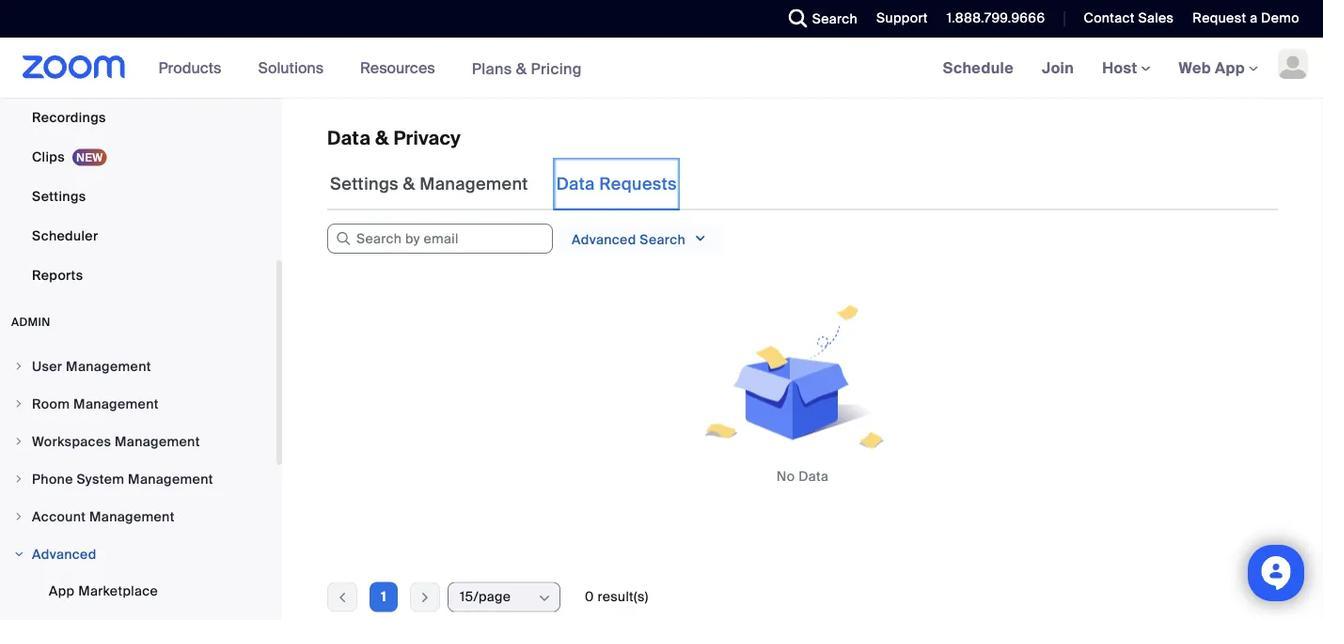 Task type: vqa. For each thing, say whether or not it's contained in the screenshot.
footer
no



Task type: locate. For each thing, give the bounding box(es) containing it.
data requests
[[557, 174, 677, 195]]

2 vertical spatial data
[[799, 469, 829, 486]]

support link
[[863, 0, 933, 38], [877, 9, 928, 27]]

management down room management menu item
[[115, 433, 200, 451]]

1 vertical spatial &
[[376, 126, 389, 150]]

reports link
[[0, 257, 277, 294]]

search left down icon
[[640, 231, 686, 249]]

0 vertical spatial advanced
[[572, 231, 637, 249]]

scheduler link
[[0, 217, 277, 255]]

&
[[516, 59, 527, 78], [376, 126, 389, 150], [403, 174, 415, 195]]

scheduler
[[32, 227, 98, 245]]

management inside menu item
[[89, 509, 175, 526]]

data inside tab
[[557, 174, 595, 195]]

1 horizontal spatial app
[[1216, 58, 1246, 78]]

right image for user
[[13, 361, 24, 373]]

right image
[[13, 361, 24, 373], [13, 474, 24, 485]]

management for user management
[[66, 358, 151, 375]]

app
[[1216, 58, 1246, 78], [49, 583, 75, 600]]

side navigation navigation
[[0, 0, 282, 621]]

result(s)
[[598, 589, 649, 606]]

demo
[[1262, 9, 1300, 27]]

advanced
[[572, 231, 637, 249], [32, 546, 97, 564]]

2 right image from the top
[[13, 437, 24, 448]]

1 horizontal spatial &
[[403, 174, 415, 195]]

room management
[[32, 396, 159, 413]]

web app button
[[1179, 58, 1259, 78]]

& inside product information navigation
[[516, 59, 527, 78]]

& left privacy
[[376, 126, 389, 150]]

& down data & privacy
[[403, 174, 415, 195]]

1.888.799.9666
[[947, 9, 1046, 27]]

management down workspaces management menu item at the bottom of the page
[[128, 471, 213, 488]]

solutions
[[258, 58, 324, 78]]

right image inside advanced menu item
[[13, 549, 24, 561]]

account management
[[32, 509, 175, 526]]

management up workspaces management
[[73, 396, 159, 413]]

1 horizontal spatial advanced
[[572, 231, 637, 249]]

1 vertical spatial data
[[557, 174, 595, 195]]

management up search by email text field
[[420, 174, 528, 195]]

0 horizontal spatial &
[[376, 126, 389, 150]]

management for room management
[[73, 396, 159, 413]]

user management menu item
[[0, 349, 277, 385]]

1 right image from the top
[[13, 399, 24, 410]]

clips
[[32, 148, 65, 166]]

a
[[1250, 9, 1258, 27]]

search
[[813, 10, 858, 27], [640, 231, 686, 249]]

app inside app marketplace link
[[49, 583, 75, 600]]

no data
[[777, 469, 829, 486]]

right image inside user management menu item
[[13, 361, 24, 373]]

data left requests
[[557, 174, 595, 195]]

management inside tab
[[420, 174, 528, 195]]

settings for settings
[[32, 188, 86, 205]]

products
[[159, 58, 221, 78]]

app inside meetings navigation
[[1216, 58, 1246, 78]]

app marketplace link
[[0, 573, 277, 611]]

phone system management menu item
[[0, 462, 277, 498]]

0 vertical spatial data
[[327, 126, 371, 150]]

banner
[[0, 38, 1324, 99]]

15/page button
[[460, 584, 536, 612]]

4 right image from the top
[[13, 549, 24, 561]]

2 horizontal spatial &
[[516, 59, 527, 78]]

right image inside workspaces management menu item
[[13, 437, 24, 448]]

search inside search button
[[813, 10, 858, 27]]

data for data & privacy
[[327, 126, 371, 150]]

right image for room
[[13, 399, 24, 410]]

contact sales
[[1084, 9, 1174, 27]]

1 vertical spatial right image
[[13, 474, 24, 485]]

admin
[[11, 315, 51, 330]]

privacy
[[394, 126, 461, 150]]

1 horizontal spatial data
[[557, 174, 595, 195]]

search left support on the top
[[813, 10, 858, 27]]

0 vertical spatial app
[[1216, 58, 1246, 78]]

request a demo link
[[1179, 0, 1324, 38], [1193, 9, 1300, 27]]

meetings navigation
[[929, 38, 1324, 99]]

management down the phone system management menu item
[[89, 509, 175, 526]]

banner containing products
[[0, 38, 1324, 99]]

data
[[327, 126, 371, 150], [557, 174, 595, 195], [799, 469, 829, 486]]

management inside menu item
[[66, 358, 151, 375]]

1 right image from the top
[[13, 361, 24, 373]]

advanced down account
[[32, 546, 97, 564]]

right image left phone
[[13, 474, 24, 485]]

0 horizontal spatial search
[[640, 231, 686, 249]]

zoom logo image
[[23, 56, 126, 79]]

1 horizontal spatial settings
[[330, 174, 399, 195]]

plans & pricing
[[472, 59, 582, 78]]

& inside tab
[[403, 174, 415, 195]]

0 horizontal spatial data
[[327, 126, 371, 150]]

1.888.799.9666 button
[[933, 0, 1050, 38], [947, 9, 1046, 27]]

& for privacy
[[376, 126, 389, 150]]

0 vertical spatial right image
[[13, 361, 24, 373]]

admin menu menu
[[0, 349, 277, 621]]

management
[[420, 174, 528, 195], [66, 358, 151, 375], [73, 396, 159, 413], [115, 433, 200, 451], [128, 471, 213, 488], [89, 509, 175, 526]]

show options image
[[537, 591, 552, 606]]

advanced down data requests
[[572, 231, 637, 249]]

app left marketplace
[[49, 583, 75, 600]]

sales
[[1139, 9, 1174, 27]]

1 vertical spatial search
[[640, 231, 686, 249]]

product information navigation
[[145, 38, 596, 99]]

1 vertical spatial advanced
[[32, 546, 97, 564]]

right image inside room management menu item
[[13, 399, 24, 410]]

advanced inside menu item
[[32, 546, 97, 564]]

settings inside 'personal menu' menu
[[32, 188, 86, 205]]

plans
[[472, 59, 512, 78]]

right image inside the phone system management menu item
[[13, 474, 24, 485]]

0 horizontal spatial advanced
[[32, 546, 97, 564]]

phone system management
[[32, 471, 213, 488]]

right image
[[13, 399, 24, 410], [13, 437, 24, 448], [13, 512, 24, 523], [13, 549, 24, 561]]

phone
[[32, 471, 73, 488]]

advanced search
[[572, 231, 689, 249]]

workspaces
[[32, 433, 111, 451]]

management up room management
[[66, 358, 151, 375]]

management for workspaces management
[[115, 433, 200, 451]]

2 right image from the top
[[13, 474, 24, 485]]

right image left user
[[13, 361, 24, 373]]

plans & pricing link
[[472, 59, 582, 78], [472, 59, 582, 78]]

1 horizontal spatial search
[[813, 10, 858, 27]]

0 horizontal spatial app
[[49, 583, 75, 600]]

data requests tab
[[554, 158, 680, 211]]

settings & management tab
[[327, 158, 531, 211]]

contact sales link
[[1070, 0, 1179, 38], [1084, 9, 1174, 27]]

data right "no"
[[799, 469, 829, 486]]

app marketplace
[[49, 583, 158, 600]]

right image inside account management menu item
[[13, 512, 24, 523]]

app right web
[[1216, 58, 1246, 78]]

2 vertical spatial &
[[403, 174, 415, 195]]

0 vertical spatial &
[[516, 59, 527, 78]]

host
[[1103, 58, 1142, 78]]

marketplace
[[78, 583, 158, 600]]

settings down data & privacy
[[330, 174, 399, 195]]

settings inside tab
[[330, 174, 399, 195]]

right image for account
[[13, 512, 24, 523]]

solutions button
[[258, 38, 332, 98]]

system
[[77, 471, 125, 488]]

support
[[877, 9, 928, 27]]

advanced inside dropdown button
[[572, 231, 637, 249]]

clips link
[[0, 138, 277, 176]]

settings
[[330, 174, 399, 195], [32, 188, 86, 205]]

down image
[[694, 230, 708, 248]]

join
[[1042, 58, 1075, 78]]

3 right image from the top
[[13, 512, 24, 523]]

settings & management
[[330, 174, 528, 195]]

1 vertical spatial app
[[49, 583, 75, 600]]

1
[[381, 589, 386, 606]]

search button
[[775, 0, 863, 38]]

0 vertical spatial search
[[813, 10, 858, 27]]

settings for settings & management
[[330, 174, 399, 195]]

data down product information navigation
[[327, 126, 371, 150]]

settings up scheduler
[[32, 188, 86, 205]]

profile picture image
[[1279, 49, 1309, 79]]

account management menu item
[[0, 500, 277, 535]]

0 horizontal spatial settings
[[32, 188, 86, 205]]

tabs of privacy page tab list
[[327, 158, 680, 211]]

Search by email text field
[[327, 224, 553, 254]]

& right plans
[[516, 59, 527, 78]]

0 result(s)
[[585, 589, 649, 606]]



Task type: describe. For each thing, give the bounding box(es) containing it.
1 button
[[370, 583, 398, 613]]

web
[[1179, 58, 1212, 78]]

pricing
[[531, 59, 582, 78]]

search inside advanced search dropdown button
[[640, 231, 686, 249]]

management for account management
[[89, 509, 175, 526]]

advanced menu item
[[0, 537, 277, 573]]

& for pricing
[[516, 59, 527, 78]]

advanced for advanced search
[[572, 231, 637, 249]]

join link
[[1028, 38, 1089, 98]]

recordings link
[[0, 99, 277, 136]]

workspaces management
[[32, 433, 200, 451]]

personal menu menu
[[0, 0, 277, 296]]

products button
[[159, 38, 230, 98]]

host button
[[1103, 58, 1151, 78]]

right image for workspaces
[[13, 437, 24, 448]]

resources
[[360, 58, 435, 78]]

settings link
[[0, 178, 277, 215]]

recordings
[[32, 109, 106, 126]]

advanced search button
[[557, 224, 723, 255]]

& for management
[[403, 174, 415, 195]]

schedule
[[943, 58, 1014, 78]]

data & privacy
[[327, 126, 461, 150]]

request a demo
[[1193, 9, 1300, 27]]

data for data requests
[[557, 174, 595, 195]]

account
[[32, 509, 86, 526]]

user management
[[32, 358, 151, 375]]

web app
[[1179, 58, 1246, 78]]

15/page
[[460, 589, 511, 606]]

no
[[777, 469, 795, 486]]

2 horizontal spatial data
[[799, 469, 829, 486]]

room management menu item
[[0, 387, 277, 422]]

next page image
[[411, 589, 439, 606]]

schedule link
[[929, 38, 1028, 98]]

right image for phone
[[13, 474, 24, 485]]

previous page image
[[328, 589, 357, 606]]

advanced for advanced
[[32, 546, 97, 564]]

user
[[32, 358, 62, 375]]

0
[[585, 589, 594, 606]]

room
[[32, 396, 70, 413]]

requests
[[600, 174, 677, 195]]

reports
[[32, 267, 83, 284]]

resources button
[[360, 38, 444, 98]]

contact
[[1084, 9, 1135, 27]]

workspaces management menu item
[[0, 424, 277, 460]]

request
[[1193, 9, 1247, 27]]



